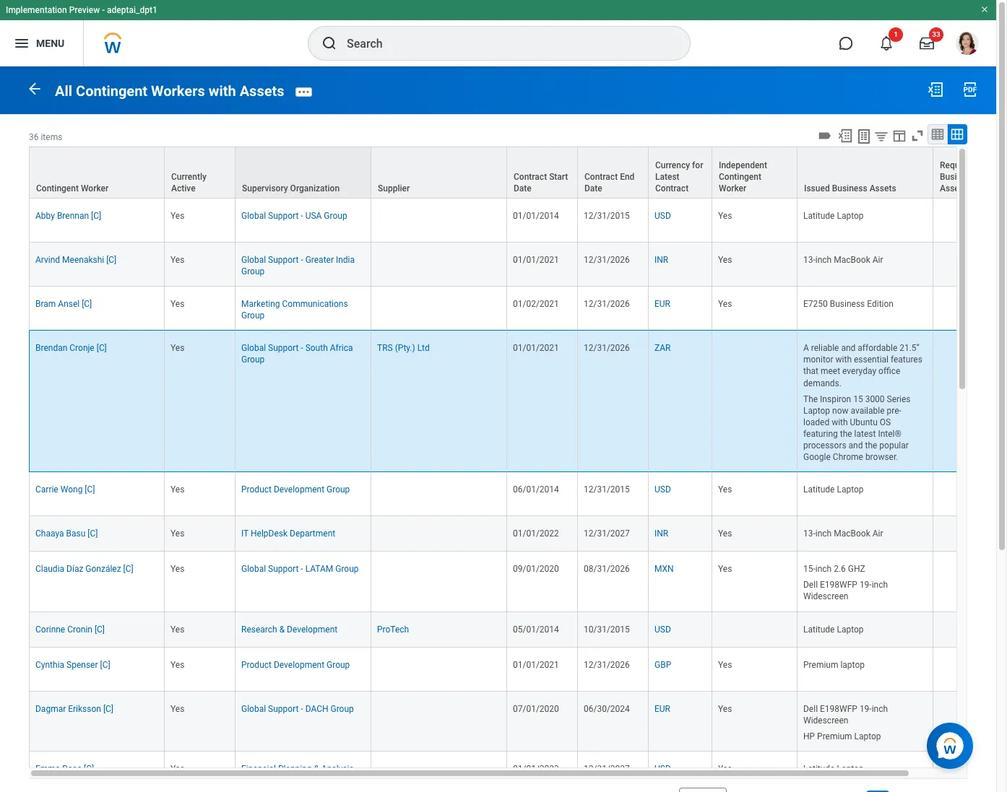 Task type: vqa. For each thing, say whether or not it's contained in the screenshot.
The No
no



Task type: locate. For each thing, give the bounding box(es) containing it.
12/31/2026 for eur
[[584, 299, 630, 309]]

widescreen
[[803, 592, 848, 602], [803, 716, 848, 726]]

macbook
[[834, 255, 870, 265], [834, 529, 870, 539]]

laptop down issued business assets
[[837, 211, 864, 221]]

marketing communications group
[[241, 299, 348, 321]]

dell for second dell e198wfp 19-inch widescreen element from the bottom
[[803, 580, 818, 590]]

group inside global support - greater india group
[[241, 267, 265, 277]]

date for contract end date
[[584, 183, 602, 193]]

cell for row containing claudia díaz gonzález [c]
[[371, 552, 507, 612]]

contract end date column header
[[578, 147, 649, 199]]

group inside marketing communications group
[[241, 311, 265, 321]]

all
[[55, 82, 72, 99]]

macbook up ghz
[[834, 529, 870, 539]]

1 vertical spatial 13-inch macbook air element
[[803, 526, 883, 539]]

3 latitude from the top
[[803, 625, 835, 635]]

laptop
[[837, 211, 864, 221], [803, 406, 830, 416], [837, 485, 864, 495], [837, 625, 864, 635], [854, 732, 881, 742], [837, 764, 864, 774]]

latitude laptop element up premium laptop element
[[803, 622, 864, 635]]

2 01/01/2021 from the top
[[513, 343, 559, 353]]

1 horizontal spatial the
[[865, 441, 877, 451]]

1 vertical spatial 13-
[[803, 529, 815, 539]]

independent
[[719, 160, 767, 170]]

12/31/2027 up the 08/31/2026
[[584, 529, 630, 539]]

contingent up abby brennan [c] 'link'
[[36, 183, 79, 193]]

36
[[29, 132, 39, 142]]

profile logan mcneil image
[[956, 32, 979, 58]]

business inside issued business assets popup button
[[832, 183, 867, 193]]

3 usd from the top
[[655, 625, 671, 635]]

2 air from the top
[[872, 529, 883, 539]]

business for e7250
[[830, 299, 865, 309]]

premium
[[803, 660, 838, 670], [817, 732, 852, 742]]

2 eur link from the top
[[655, 701, 670, 714]]

product development group for 01/01/2021
[[241, 660, 350, 670]]

2 usd from the top
[[655, 485, 671, 495]]

hp
[[803, 732, 815, 742]]

premium laptop element
[[803, 657, 865, 670]]

1 13-inch macbook air element from the top
[[803, 252, 883, 265]]

processors
[[803, 441, 846, 451]]

usd for 12/31/2015
[[655, 211, 671, 221]]

1 dell e198wfp 19-inch widescreen from the top
[[803, 580, 888, 602]]

0 vertical spatial 13-
[[803, 255, 815, 265]]

support inside global support - greater india group
[[268, 255, 299, 265]]

1 e198wfp from the top
[[820, 580, 857, 590]]

dell e198wfp 19-inch widescreen element up hp premium laptop element
[[803, 701, 888, 726]]

12/31/2015 down contract end date
[[584, 211, 630, 221]]

0 vertical spatial 19-
[[860, 580, 872, 590]]

8 row from the top
[[29, 552, 1004, 612]]

07/01/2020
[[513, 704, 559, 714]]

south
[[305, 343, 328, 353]]

dell e198wfp 19-inch widescreen
[[803, 580, 888, 602], [803, 704, 888, 726]]

support down it helpdesk department
[[268, 564, 299, 575]]

justify image
[[13, 35, 30, 52]]

development up it helpdesk department link
[[274, 485, 324, 495]]

0 vertical spatial eur
[[655, 299, 670, 309]]

support left "greater"
[[268, 255, 299, 265]]

0 vertical spatial macbook
[[834, 255, 870, 265]]

business down requested
[[940, 172, 975, 182]]

1 vertical spatial widescreen
[[803, 716, 848, 726]]

contract end date button
[[578, 147, 648, 198]]

export to worksheets image
[[855, 128, 873, 145]]

2 inr link from the top
[[655, 526, 668, 539]]

1 13- from the top
[[803, 255, 815, 265]]

support inside the global support - south africa group
[[268, 343, 299, 353]]

01/01/2021 up 01/02/2021
[[513, 255, 559, 265]]

widescreen down 15-inch 2.6 ghz
[[803, 592, 848, 602]]

latitude up premium laptop element
[[803, 625, 835, 635]]

inr
[[655, 255, 668, 265], [655, 529, 668, 539]]

cell
[[371, 243, 507, 287], [371, 287, 507, 331], [712, 331, 798, 473], [371, 473, 507, 517], [371, 517, 507, 552], [371, 552, 507, 612], [712, 612, 798, 648], [371, 648, 507, 692]]

1 horizontal spatial &
[[314, 764, 319, 774]]

air for first 13-inch macbook air element from the bottom of the all contingent workers with assets main content
[[872, 529, 883, 539]]

development down research & development
[[274, 660, 324, 670]]

row
[[29, 147, 1004, 199], [29, 199, 1004, 243], [29, 243, 1004, 287], [29, 287, 1004, 331], [29, 331, 1004, 473], [29, 473, 1004, 517], [29, 517, 1004, 552], [29, 552, 1004, 612], [29, 612, 1004, 648], [29, 648, 1004, 692], [29, 692, 1004, 752], [29, 752, 1004, 793]]

view printable version (pdf) image
[[962, 81, 979, 98]]

4 support from the top
[[268, 564, 299, 575]]

assets
[[240, 82, 284, 99], [870, 183, 896, 193], [940, 183, 967, 193]]

9 row from the top
[[29, 612, 1004, 648]]

- inside global support - greater india group
[[301, 255, 303, 265]]

09/01/2020
[[513, 564, 559, 575]]

6 row from the top
[[29, 473, 1004, 517]]

laptop down the chrome
[[837, 485, 864, 495]]

search image
[[321, 35, 338, 52]]

[c] for emma rose [c]
[[84, 764, 94, 774]]

emma rose [c] link
[[35, 761, 94, 774]]

2 dell e198wfp 19-inch widescreen from the top
[[803, 704, 888, 726]]

date inside contract start date
[[514, 183, 532, 193]]

usd for 12/31/2027
[[655, 764, 671, 774]]

0 vertical spatial dell e198wfp 19-inch widescreen element
[[803, 577, 888, 602]]

business inside e7250 business edition "element"
[[830, 299, 865, 309]]

0 horizontal spatial contract
[[514, 172, 547, 182]]

[c] right cronje
[[97, 343, 107, 353]]

items selected list containing a reliable and affordable 21.5" monitor with essential features that meet everyday office demands.
[[803, 340, 927, 463]]

global inside global support - greater india group
[[241, 255, 266, 265]]

global for global support - usa group
[[241, 211, 266, 221]]

1 latitude from the top
[[803, 211, 835, 221]]

business right issued
[[832, 183, 867, 193]]

2 vertical spatial contingent
[[36, 183, 79, 193]]

claudia díaz gonzález [c] link
[[35, 562, 133, 575]]

dell up hp
[[803, 704, 818, 714]]

2 e198wfp from the top
[[820, 704, 857, 714]]

toolbar
[[815, 124, 967, 147]]

1 horizontal spatial contract
[[584, 172, 618, 182]]

latitude laptop down issued
[[803, 211, 864, 221]]

eur up zar link
[[655, 299, 670, 309]]

& right research
[[279, 625, 285, 635]]

series
[[887, 394, 911, 404]]

1 vertical spatial and
[[849, 441, 863, 451]]

2 product development group from the top
[[241, 660, 350, 670]]

contingent inside independent contingent worker
[[719, 172, 761, 182]]

1 vertical spatial 12/31/2027
[[584, 764, 630, 774]]

[c] inside 'link'
[[91, 211, 101, 221]]

2 12/31/2027 from the top
[[584, 764, 630, 774]]

2 global from the top
[[241, 255, 266, 265]]

inbox large image
[[920, 36, 934, 51]]

items
[[41, 132, 62, 142]]

0 vertical spatial product
[[241, 485, 272, 495]]

and up the chrome
[[849, 441, 863, 451]]

laptop down hp premium laptop
[[837, 764, 864, 774]]

4 latitude from the top
[[803, 764, 835, 774]]

latitude for fourth the "latitude laptop" element
[[803, 764, 835, 774]]

- left latam
[[301, 564, 303, 575]]

01/01/2021 down 05/01/2014
[[513, 660, 559, 670]]

global for global support - latam group
[[241, 564, 266, 575]]

latitude down google
[[803, 485, 835, 495]]

product development group link up it helpdesk department link
[[241, 482, 350, 495]]

active
[[171, 183, 196, 193]]

2 usd link from the top
[[655, 482, 671, 495]]

0 horizontal spatial worker
[[81, 183, 109, 193]]

dell e198wfp 19-inch widescreen element
[[803, 577, 888, 602], [803, 701, 888, 726]]

2 widescreen from the top
[[803, 716, 848, 726]]

19- for second dell e198wfp 19-inch widescreen element from the bottom
[[860, 580, 872, 590]]

díaz
[[66, 564, 83, 575]]

1 dell from the top
[[803, 580, 818, 590]]

2 12/31/2015 from the top
[[584, 485, 630, 495]]

contract end date
[[584, 172, 635, 193]]

contract left end on the right top of the page
[[584, 172, 618, 182]]

[c] right cronin
[[95, 625, 105, 635]]

product for 01/01/2021
[[241, 660, 272, 670]]

0 vertical spatial development
[[274, 485, 324, 495]]

pre-
[[887, 406, 902, 416]]

product for 06/01/2014
[[241, 485, 272, 495]]

1 support from the top
[[268, 211, 299, 221]]

- left "greater"
[[301, 255, 303, 265]]

usd for 10/31/2015
[[655, 625, 671, 635]]

support down supervisory organization
[[268, 211, 299, 221]]

inch
[[815, 255, 832, 265], [815, 529, 832, 539], [815, 564, 832, 575], [872, 580, 888, 590], [872, 704, 888, 714]]

-
[[102, 5, 105, 15], [301, 211, 303, 221], [301, 255, 303, 265], [301, 343, 303, 353], [301, 564, 303, 575], [301, 704, 303, 714]]

preview
[[69, 5, 100, 15]]

product up it
[[241, 485, 272, 495]]

2 13-inch macbook air from the top
[[803, 529, 883, 539]]

dell e198wfp 19-inch widescreen down 2.6
[[803, 580, 888, 602]]

7 row from the top
[[29, 517, 1004, 552]]

currency for latest contract button
[[649, 147, 712, 198]]

worker inside independent contingent worker
[[719, 183, 746, 193]]

1 vertical spatial 19-
[[860, 704, 872, 714]]

row containing abby brennan [c]
[[29, 199, 1004, 243]]

worker down independent
[[719, 183, 746, 193]]

- left dach
[[301, 704, 303, 714]]

the
[[840, 429, 852, 439], [865, 441, 877, 451]]

1 horizontal spatial assets
[[870, 183, 896, 193]]

contract inside contract end date
[[584, 172, 618, 182]]

assets inside issued business assets popup button
[[870, 183, 896, 193]]

close environment banner image
[[980, 5, 989, 14]]

2 13-inch macbook air element from the top
[[803, 526, 883, 539]]

carrie wong [c] link
[[35, 482, 95, 495]]

4 row from the top
[[29, 287, 1004, 331]]

19- up hp premium laptop element
[[860, 704, 872, 714]]

3 support from the top
[[268, 343, 299, 353]]

3 global from the top
[[241, 343, 266, 353]]

and inside the inspiron 15 3000 series laptop now available pre- loaded with ubuntu os featuring the latest intel® processors and the popular google chrome browser.
[[849, 441, 863, 451]]

0 vertical spatial air
[[872, 255, 883, 265]]

latitude down hp
[[803, 764, 835, 774]]

1 vertical spatial business
[[832, 183, 867, 193]]

items selected list containing dell e198wfp 19-inch widescreen
[[803, 701, 927, 743]]

1 eur link from the top
[[655, 296, 670, 309]]

contract for contract start date
[[514, 172, 547, 182]]

worker
[[81, 183, 109, 193], [719, 183, 746, 193]]

latitude down issued
[[803, 211, 835, 221]]

issued business assets
[[804, 183, 896, 193]]

development
[[274, 485, 324, 495], [287, 625, 338, 635], [274, 660, 324, 670]]

product
[[241, 485, 272, 495], [241, 660, 272, 670]]

financial planning & analysis
[[241, 764, 354, 774]]

1 12/31/2015 from the top
[[584, 211, 630, 221]]

13-inch macbook air element up e7250 business edition "element"
[[803, 252, 883, 265]]

contract left start
[[514, 172, 547, 182]]

13-
[[803, 255, 815, 265], [803, 529, 815, 539]]

items selected list
[[803, 340, 927, 463], [803, 562, 927, 603], [803, 701, 927, 743]]

0 vertical spatial inr
[[655, 255, 668, 265]]

row containing bram ansel [c]
[[29, 287, 1004, 331]]

latitude laptop down hp premium laptop
[[803, 764, 864, 774]]

1 vertical spatial product development group link
[[241, 657, 350, 670]]

12/31/2026
[[584, 255, 630, 265], [584, 299, 630, 309], [584, 343, 630, 353], [584, 660, 630, 670]]

1 row from the top
[[29, 147, 1004, 199]]

previous page image
[[26, 80, 43, 97]]

[c] right "gonzález"
[[123, 564, 133, 575]]

1 vertical spatial 13-inch macbook air
[[803, 529, 883, 539]]

development for 06/01/2014
[[274, 485, 324, 495]]

2 vertical spatial 01/01/2021
[[513, 660, 559, 670]]

export to excel image
[[837, 128, 853, 144]]

05/01/2014
[[513, 625, 559, 635]]

[c] right rose
[[84, 764, 94, 774]]

2 vertical spatial with
[[832, 417, 848, 427]]

2 inr from the top
[[655, 529, 668, 539]]

0 horizontal spatial date
[[514, 183, 532, 193]]

0 vertical spatial widescreen
[[803, 592, 848, 602]]

1 worker from the left
[[81, 183, 109, 193]]

it
[[241, 529, 249, 539]]

2 vertical spatial items selected list
[[803, 701, 927, 743]]

- left usa
[[301, 211, 303, 221]]

13-inch macbook air element up 15-inch 2.6 ghz element
[[803, 526, 883, 539]]

0 vertical spatial the
[[840, 429, 852, 439]]

export to excel image
[[927, 81, 944, 98]]

dell down '15-'
[[803, 580, 818, 590]]

product development group link for 01/01/2021
[[241, 657, 350, 670]]

2 latitude from the top
[[803, 485, 835, 495]]

1 air from the top
[[872, 255, 883, 265]]

latitude laptop up premium laptop element
[[803, 625, 864, 635]]

13- for 2nd 13-inch macbook air element from the bottom
[[803, 255, 815, 265]]

tag image
[[817, 128, 833, 144]]

3 12/31/2026 from the top
[[584, 343, 630, 353]]

0 vertical spatial and
[[841, 343, 856, 353]]

12/31/2015 for 06/01/2014
[[584, 485, 630, 495]]

macbook up e7250 business edition "element"
[[834, 255, 870, 265]]

1 vertical spatial 12/31/2015
[[584, 485, 630, 495]]

- for adeptai_dpt1
[[102, 5, 105, 15]]

1 product from the top
[[241, 485, 272, 495]]

1 usd from the top
[[655, 211, 671, 221]]

group
[[324, 211, 347, 221], [241, 267, 265, 277], [241, 311, 265, 321], [241, 355, 265, 365], [327, 485, 350, 495], [335, 564, 359, 575], [327, 660, 350, 670], [331, 704, 354, 714]]

0 vertical spatial contingent
[[76, 82, 147, 99]]

[c]
[[91, 211, 101, 221], [106, 255, 117, 265], [82, 299, 92, 309], [97, 343, 107, 353], [85, 485, 95, 495], [88, 529, 98, 539], [123, 564, 133, 575], [95, 625, 105, 635], [100, 660, 110, 670], [103, 704, 113, 714], [84, 764, 94, 774]]

africa
[[330, 343, 353, 353]]

latitude for 4th the "latitude laptop" element from the bottom
[[803, 211, 835, 221]]

laptop up loaded
[[803, 406, 830, 416]]

items selected list for zar
[[803, 340, 927, 463]]

brendan cronje [c] link
[[35, 340, 107, 353]]

assets inside requested business assets
[[940, 183, 967, 193]]

0 vertical spatial dell
[[803, 580, 818, 590]]

research & development link
[[241, 622, 338, 635]]

contingent worker column header
[[29, 147, 165, 199]]

4 usd from the top
[[655, 764, 671, 774]]

greater
[[305, 255, 334, 265]]

2 vertical spatial development
[[274, 660, 324, 670]]

macbook for 2nd 13-inch macbook air element from the bottom
[[834, 255, 870, 265]]

10 row from the top
[[29, 648, 1004, 692]]

1 vertical spatial dell e198wfp 19-inch widescreen
[[803, 704, 888, 726]]

12/31/2015 for 01/01/2014
[[584, 211, 630, 221]]

[c] right the meenakshi
[[106, 255, 117, 265]]

- inside the global support - south africa group
[[301, 343, 303, 353]]

4 12/31/2026 from the top
[[584, 660, 630, 670]]

inch for 2nd 13-inch macbook air element from the bottom
[[815, 255, 832, 265]]

bram ansel [c] link
[[35, 296, 92, 309]]

product development group link
[[241, 482, 350, 495], [241, 657, 350, 670]]

support left dach
[[268, 704, 299, 714]]

usd link for 12/31/2027
[[655, 761, 671, 774]]

3 01/01/2021 from the top
[[513, 660, 559, 670]]

1 vertical spatial e198wfp
[[820, 704, 857, 714]]

1 vertical spatial &
[[314, 764, 319, 774]]

items selected list for eur
[[803, 701, 927, 743]]

eur link up zar link
[[655, 296, 670, 309]]

business inside requested business assets
[[940, 172, 975, 182]]

menu button
[[0, 20, 83, 66]]

financial planning & analysis link
[[241, 761, 354, 774]]

latitude laptop element down the chrome
[[803, 482, 864, 495]]

cell for row containing cynthia spenser [c]
[[371, 648, 507, 692]]

11 row from the top
[[29, 692, 1004, 752]]

01/01/2021 for zar
[[513, 343, 559, 353]]

12/31/2027 for usd
[[584, 764, 630, 774]]

product down research
[[241, 660, 272, 670]]

0 horizontal spatial &
[[279, 625, 285, 635]]

& left "analysis"
[[314, 764, 319, 774]]

global up financial at the left bottom of page
[[241, 704, 266, 714]]

cell for row containing carrie wong [c]
[[371, 473, 507, 517]]

dell e198wfp 19-inch widescreen element down 2.6
[[803, 577, 888, 602]]

hp premium laptop element
[[803, 729, 881, 742]]

e198wfp
[[820, 580, 857, 590], [820, 704, 857, 714]]

widescreen for first dell e198wfp 19-inch widescreen element from the bottom
[[803, 716, 848, 726]]

premium right hp
[[817, 732, 852, 742]]

1 vertical spatial eur link
[[655, 701, 670, 714]]

1 12/31/2026 from the top
[[584, 255, 630, 265]]

01/01/2021 down 01/02/2021
[[513, 343, 559, 353]]

global down marketing
[[241, 343, 266, 353]]

global support - dach group
[[241, 704, 354, 714]]

corinne cronin [c]
[[35, 625, 105, 635]]

claudia díaz gonzález [c]
[[35, 564, 133, 575]]

requested business assets button
[[933, 147, 1003, 198]]

contingent down independent
[[719, 172, 761, 182]]

global down the supervisory
[[241, 211, 266, 221]]

1 vertical spatial macbook
[[834, 529, 870, 539]]

1 vertical spatial air
[[872, 529, 883, 539]]

06/30/2024
[[584, 704, 630, 714]]

contract for contract end date
[[584, 172, 618, 182]]

product development group up it helpdesk department link
[[241, 485, 350, 495]]

1 horizontal spatial date
[[584, 183, 602, 193]]

13- up e7250
[[803, 255, 815, 265]]

1 date from the left
[[514, 183, 532, 193]]

emma rose [c]
[[35, 764, 94, 774]]

development right research
[[287, 625, 338, 635]]

13- up '15-'
[[803, 529, 815, 539]]

0 vertical spatial eur link
[[655, 296, 670, 309]]

communications
[[282, 299, 348, 309]]

5 global from the top
[[241, 704, 266, 714]]

latitude for second the "latitude laptop" element from the top
[[803, 485, 835, 495]]

worker up brennan
[[81, 183, 109, 193]]

2 row from the top
[[29, 199, 1004, 243]]

0 vertical spatial premium
[[803, 660, 838, 670]]

06/01/2014
[[513, 485, 559, 495]]

dell e198wfp 19-inch widescreen up hp premium laptop element
[[803, 704, 888, 726]]

group inside the global support - south africa group
[[241, 355, 265, 365]]

cell for row containing bram ansel [c]
[[371, 287, 507, 331]]

eur for 06/30/2024
[[655, 704, 670, 714]]

12 row from the top
[[29, 752, 1004, 793]]

latitude laptop down the chrome
[[803, 485, 864, 495]]

- for dach
[[301, 704, 303, 714]]

row containing chaaya basu [c]
[[29, 517, 1004, 552]]

[c] right spenser
[[100, 660, 110, 670]]

cynthia spenser [c] link
[[35, 657, 110, 670]]

- inside menu banner
[[102, 5, 105, 15]]

13-inch macbook air up 15-inch 2.6 ghz element
[[803, 529, 883, 539]]

13-inch macbook air element
[[803, 252, 883, 265], [803, 526, 883, 539]]

1 items selected list from the top
[[803, 340, 927, 463]]

contract inside contract start date
[[514, 172, 547, 182]]

3 row from the top
[[29, 243, 1004, 287]]

[c] right wong
[[85, 485, 95, 495]]

0 vertical spatial items selected list
[[803, 340, 927, 463]]

widescreen for second dell e198wfp 19-inch widescreen element from the bottom
[[803, 592, 848, 602]]

arvind meenakshi [c]
[[35, 255, 117, 265]]

3000
[[865, 394, 885, 404]]

1 vertical spatial dell e198wfp 19-inch widescreen element
[[803, 701, 888, 726]]

1 vertical spatial 01/01/2021
[[513, 343, 559, 353]]

essential
[[854, 355, 889, 365]]

inr for 12/31/2026
[[655, 255, 668, 265]]

premium left laptop
[[803, 660, 838, 670]]

0 vertical spatial &
[[279, 625, 285, 635]]

13-inch macbook air up e7250 business edition "element"
[[803, 255, 883, 265]]

1 01/01/2021 from the top
[[513, 255, 559, 265]]

1 19- from the top
[[860, 580, 872, 590]]

0 vertical spatial 13-inch macbook air
[[803, 255, 883, 265]]

and inside a reliable and affordable 21.5" monitor with essential features that meet everyday office demands.
[[841, 343, 856, 353]]

0 vertical spatial business
[[940, 172, 975, 182]]

12/31/2027 down "06/30/2024" at the right of page
[[584, 764, 630, 774]]

1 usd link from the top
[[655, 208, 671, 221]]

12/31/2026 for zar
[[584, 343, 630, 353]]

that
[[803, 367, 819, 377]]

brendan
[[35, 343, 67, 353]]

2 items selected list from the top
[[803, 562, 927, 603]]

2 vertical spatial business
[[830, 299, 865, 309]]

e7250
[[803, 299, 828, 309]]

with down now
[[832, 417, 848, 427]]

e198wfp for second dell e198wfp 19-inch widescreen element from the bottom
[[820, 580, 857, 590]]

1 widescreen from the top
[[803, 592, 848, 602]]

date inside contract end date
[[584, 183, 602, 193]]

marketing
[[241, 299, 280, 309]]

contingent inside column header
[[36, 183, 79, 193]]

1 product development group link from the top
[[241, 482, 350, 495]]

contract down latest
[[655, 183, 689, 193]]

0 vertical spatial product development group link
[[241, 482, 350, 495]]

2 worker from the left
[[719, 183, 746, 193]]

usd link for 12/31/2015
[[655, 208, 671, 221]]

product development group for 06/01/2014
[[241, 485, 350, 495]]

12/31/2026 for gbp
[[584, 660, 630, 670]]

gbp
[[655, 660, 671, 670]]

1 global from the top
[[241, 211, 266, 221]]

2 dell from the top
[[803, 704, 818, 714]]

[c] right the basu
[[88, 529, 98, 539]]

cell for row containing chaaya basu [c]
[[371, 517, 507, 552]]

2 eur from the top
[[655, 704, 670, 714]]

1 12/31/2027 from the top
[[584, 529, 630, 539]]

2 19- from the top
[[860, 704, 872, 714]]

widescreen up hp premium laptop element
[[803, 716, 848, 726]]

1 vertical spatial dell
[[803, 704, 818, 714]]

2 horizontal spatial contract
[[655, 183, 689, 193]]

global for global support - greater india group
[[241, 255, 266, 265]]

latitude laptop element
[[803, 208, 864, 221], [803, 482, 864, 495], [803, 622, 864, 635], [803, 761, 864, 774]]

[c] right brennan
[[91, 211, 101, 221]]

0 vertical spatial inr link
[[655, 252, 668, 265]]

2 support from the top
[[268, 255, 299, 265]]

latest
[[655, 172, 680, 182]]

1 macbook from the top
[[834, 255, 870, 265]]

1 vertical spatial product
[[241, 660, 272, 670]]

e198wfp down 2.6
[[820, 580, 857, 590]]

4 global from the top
[[241, 564, 266, 575]]

0 vertical spatial e198wfp
[[820, 580, 857, 590]]

1 vertical spatial items selected list
[[803, 562, 927, 603]]

latitude laptop element down hp premium laptop
[[803, 761, 864, 774]]

33 button
[[911, 27, 944, 59]]

laptop up laptop
[[837, 625, 864, 635]]

eur down gbp
[[655, 704, 670, 714]]

2 product development group link from the top
[[241, 657, 350, 670]]

latitude laptop element down issued
[[803, 208, 864, 221]]

global inside the global support - south africa group
[[241, 343, 266, 353]]

1 vertical spatial product development group
[[241, 660, 350, 670]]

1 vertical spatial inr link
[[655, 526, 668, 539]]

support for greater
[[268, 255, 299, 265]]

fullscreen image
[[910, 128, 925, 144]]

and right reliable
[[841, 343, 856, 353]]

2 12/31/2026 from the top
[[584, 299, 630, 309]]

- for usa
[[301, 211, 303, 221]]

global up marketing
[[241, 255, 266, 265]]

19- down ghz
[[860, 580, 872, 590]]

0 vertical spatial product development group
[[241, 485, 350, 495]]

date for contract start date
[[514, 183, 532, 193]]

support for usa
[[268, 211, 299, 221]]

0 vertical spatial dell e198wfp 19-inch widescreen
[[803, 580, 888, 602]]

3 items selected list from the top
[[803, 701, 927, 743]]

0 horizontal spatial the
[[840, 429, 852, 439]]

2 13- from the top
[[803, 529, 815, 539]]

now
[[832, 406, 849, 416]]

business right e7250
[[830, 299, 865, 309]]

e198wfp up hp premium laptop element
[[820, 704, 857, 714]]

global support - dach group link
[[241, 701, 354, 714]]

contingent for workers
[[76, 82, 147, 99]]

1 vertical spatial eur
[[655, 704, 670, 714]]

the down latest
[[865, 441, 877, 451]]

0 vertical spatial 12/31/2015
[[584, 211, 630, 221]]

menu banner
[[0, 0, 996, 66]]

the left latest
[[840, 429, 852, 439]]

dell e198wfp 19-inch widescreen for first dell e198wfp 19-inch widescreen element from the bottom
[[803, 704, 888, 726]]

- right preview
[[102, 5, 105, 15]]

2 macbook from the top
[[834, 529, 870, 539]]

5 row from the top
[[29, 331, 1004, 473]]

3 usd link from the top
[[655, 622, 671, 635]]

meet
[[821, 367, 840, 377]]

1 vertical spatial inr
[[655, 529, 668, 539]]

13-inch macbook air for first 13-inch macbook air element from the bottom of the all contingent workers with assets main content
[[803, 529, 883, 539]]

1 13-inch macbook air from the top
[[803, 255, 883, 265]]

macbook for first 13-inch macbook air element from the bottom of the all contingent workers with assets main content
[[834, 529, 870, 539]]

1 vertical spatial with
[[836, 355, 852, 365]]

[c] for carrie wong [c]
[[85, 485, 95, 495]]

date
[[514, 183, 532, 193], [584, 183, 602, 193]]

1 vertical spatial contingent
[[719, 172, 761, 182]]

[c] right ansel
[[82, 299, 92, 309]]

1 latitude laptop from the top
[[803, 211, 864, 221]]

with right workers
[[209, 82, 236, 99]]

eur
[[655, 299, 670, 309], [655, 704, 670, 714]]

2 date from the left
[[584, 183, 602, 193]]

1 inr from the top
[[655, 255, 668, 265]]

assets for issued business assets
[[870, 183, 896, 193]]

1 eur from the top
[[655, 299, 670, 309]]

0 vertical spatial 13-inch macbook air element
[[803, 252, 883, 265]]

all contingent workers with assets main content
[[0, 66, 1004, 793]]

contingent right all
[[76, 82, 147, 99]]

meenakshi
[[62, 255, 104, 265]]

1 horizontal spatial worker
[[719, 183, 746, 193]]

2 dell e198wfp 19-inch widescreen element from the top
[[803, 701, 888, 726]]

1 product development group from the top
[[241, 485, 350, 495]]

basu
[[66, 529, 85, 539]]

2 horizontal spatial assets
[[940, 183, 967, 193]]

2 product from the top
[[241, 660, 272, 670]]

2 latitude laptop element from the top
[[803, 482, 864, 495]]

eur link down gbp
[[655, 701, 670, 714]]

issued
[[804, 183, 830, 193]]

research & development
[[241, 625, 338, 635]]

1 inr link from the top
[[655, 252, 668, 265]]

product development group down research & development
[[241, 660, 350, 670]]

browser.
[[865, 452, 898, 462]]

5 support from the top
[[268, 704, 299, 714]]

0 vertical spatial 12/31/2027
[[584, 529, 630, 539]]

0 vertical spatial 01/01/2021
[[513, 255, 559, 265]]

4 usd link from the top
[[655, 761, 671, 774]]

latitude for 3rd the "latitude laptop" element from the top of the all contingent workers with assets main content
[[803, 625, 835, 635]]

row containing carrie wong [c]
[[29, 473, 1004, 517]]

items selected list containing 15-inch 2.6 ghz
[[803, 562, 927, 603]]

supplier column header
[[371, 147, 507, 199]]



Task type: describe. For each thing, give the bounding box(es) containing it.
issued business assets column header
[[798, 147, 933, 199]]

ltd
[[417, 343, 430, 353]]

reliable
[[811, 343, 839, 353]]

12/31/2026 for inr
[[584, 255, 630, 265]]

chrome
[[833, 452, 863, 462]]

support for dach
[[268, 704, 299, 714]]

[c] for bram ansel [c]
[[82, 299, 92, 309]]

research
[[241, 625, 277, 635]]

supervisory organization column header
[[236, 147, 371, 199]]

13-inch macbook air for 2nd 13-inch macbook air element from the bottom
[[803, 255, 883, 265]]

a reliable and affordable 21.5" monitor with essential features that meet everyday office demands.
[[803, 343, 922, 388]]

os
[[880, 417, 891, 427]]

currency for latest contract column header
[[649, 147, 712, 199]]

0 vertical spatial with
[[209, 82, 236, 99]]

menu
[[36, 37, 64, 49]]

inch for 15-inch 2.6 ghz element
[[815, 564, 832, 575]]

requested
[[940, 160, 981, 170]]

contingent for worker
[[719, 172, 761, 182]]

[c] for dagmar eriksson [c]
[[103, 704, 113, 714]]

a reliable and affordable 21.5" monitor with essential features that meet everyday office demands. element
[[803, 340, 922, 388]]

row containing cynthia spenser [c]
[[29, 648, 1004, 692]]

4 latitude laptop element from the top
[[803, 761, 864, 774]]

with inside a reliable and affordable 21.5" monitor with essential features that meet everyday office demands.
[[836, 355, 852, 365]]

mxn link
[[655, 562, 674, 575]]

01/01/2022
[[513, 529, 559, 539]]

[c] for cynthia spenser [c]
[[100, 660, 110, 670]]

currently active column header
[[165, 147, 236, 199]]

eur link for 12/31/2026
[[655, 296, 670, 309]]

click to view/edit grid preferences image
[[892, 128, 907, 144]]

0 horizontal spatial assets
[[240, 82, 284, 99]]

3 latitude laptop from the top
[[803, 625, 864, 635]]

row containing dagmar eriksson [c]
[[29, 692, 1004, 752]]

eur for 12/31/2026
[[655, 299, 670, 309]]

global support - usa group link
[[241, 208, 347, 221]]

[c] for arvind meenakshi [c]
[[106, 255, 117, 265]]

loaded
[[803, 417, 830, 427]]

inch for first 13-inch macbook air element from the bottom of the all contingent workers with assets main content
[[815, 529, 832, 539]]

supervisory organization button
[[236, 147, 371, 198]]

dell for first dell e198wfp 19-inch widescreen element from the bottom
[[803, 704, 818, 714]]

emma
[[35, 764, 60, 774]]

latest
[[854, 429, 876, 439]]

affordable
[[858, 343, 897, 353]]

a
[[803, 343, 809, 353]]

bram ansel [c]
[[35, 299, 92, 309]]

trs
[[377, 343, 393, 353]]

trs (pty.) ltd link
[[377, 340, 430, 353]]

row containing arvind meenakshi [c]
[[29, 243, 1004, 287]]

independent contingent worker
[[719, 160, 767, 193]]

15
[[853, 394, 863, 404]]

gonzález
[[85, 564, 121, 575]]

inr for 12/31/2027
[[655, 529, 668, 539]]

table image
[[931, 127, 945, 141]]

product development group link for 06/01/2014
[[241, 482, 350, 495]]

all contingent workers with assets link
[[55, 82, 284, 99]]

01/01/2014
[[513, 211, 559, 221]]

1 dell e198wfp 19-inch widescreen element from the top
[[803, 577, 888, 602]]

ghz
[[848, 564, 865, 575]]

row containing claudia díaz gonzález [c]
[[29, 552, 1004, 612]]

- for latam
[[301, 564, 303, 575]]

implementation preview -   adeptai_dpt1
[[6, 5, 157, 15]]

the inspiron 15 3000 series laptop now available pre- loaded with ubuntu os featuring the latest intel® processors and the popular google chrome browser.
[[803, 394, 911, 462]]

spenser
[[66, 660, 98, 670]]

e7250 business edition element
[[803, 296, 894, 309]]

business for issued
[[832, 183, 867, 193]]

for
[[692, 160, 703, 170]]

india
[[336, 255, 355, 265]]

15-
[[803, 564, 815, 575]]

latam
[[305, 564, 333, 575]]

currency for latest contract
[[655, 160, 703, 193]]

items selected list for mxn
[[803, 562, 927, 603]]

row containing currency for latest contract
[[29, 147, 1004, 199]]

corinne
[[35, 625, 65, 635]]

ubuntu
[[850, 417, 878, 427]]

[c] for corinne cronin [c]
[[95, 625, 105, 635]]

1 vertical spatial development
[[287, 625, 338, 635]]

laptop inside the inspiron 15 3000 series laptop now available pre- loaded with ubuntu os featuring the latest intel® processors and the popular google chrome browser.
[[803, 406, 830, 416]]

21.5"
[[900, 343, 920, 353]]

cell for row containing arvind meenakshi [c]
[[371, 243, 507, 287]]

it helpdesk department
[[241, 529, 335, 539]]

contingent worker button
[[30, 147, 164, 198]]

dagmar
[[35, 704, 66, 714]]

end
[[620, 172, 635, 182]]

row containing brendan cronje [c]
[[29, 331, 1004, 473]]

[c] for brendan cronje [c]
[[97, 343, 107, 353]]

supervisory organization
[[242, 183, 340, 193]]

demands.
[[803, 378, 842, 388]]

row containing corinne cronin [c]
[[29, 612, 1004, 648]]

01/02/2021
[[513, 299, 559, 309]]

trs (pty.) ltd
[[377, 343, 430, 353]]

global for global support - dach group
[[241, 704, 266, 714]]

contingent worker
[[36, 183, 109, 193]]

abby
[[35, 211, 55, 221]]

contract start date
[[514, 172, 568, 193]]

1 vertical spatial the
[[865, 441, 877, 451]]

global for global support - south africa group
[[241, 343, 266, 353]]

usa
[[305, 211, 322, 221]]

[c] for chaaya basu [c]
[[88, 529, 98, 539]]

independent contingent worker column header
[[712, 147, 798, 199]]

2.6
[[834, 564, 846, 575]]

3 latitude laptop element from the top
[[803, 622, 864, 635]]

workers
[[151, 82, 205, 99]]

global support - south africa group link
[[241, 340, 353, 365]]

notifications large image
[[879, 36, 894, 51]]

global support - greater india group
[[241, 255, 355, 277]]

Search Workday  search field
[[347, 27, 660, 59]]

15-inch 2.6 ghz element
[[803, 562, 865, 575]]

01/01/2021 for gbp
[[513, 660, 559, 670]]

carrie
[[35, 485, 58, 495]]

expand table image
[[950, 127, 964, 141]]

mxn
[[655, 564, 674, 575]]

brendan cronje [c]
[[35, 343, 107, 353]]

the inspiron 15 3000 series laptop now available pre-loaded with ubuntu os featuring the latest intel® processors and the popular google chrome browser. element
[[803, 391, 911, 462]]

- for greater
[[301, 255, 303, 265]]

1 vertical spatial premium
[[817, 732, 852, 742]]

development for 01/01/2021
[[274, 660, 324, 670]]

laptop
[[840, 660, 865, 670]]

available
[[851, 406, 885, 416]]

dell e198wfp 19-inch widescreen for second dell e198wfp 19-inch widescreen element from the bottom
[[803, 580, 888, 602]]

currently active
[[171, 172, 207, 193]]

select to filter grid data image
[[873, 128, 889, 144]]

inspiron
[[820, 394, 851, 404]]

edition
[[867, 299, 894, 309]]

1 latitude laptop element from the top
[[803, 208, 864, 221]]

eriksson
[[68, 704, 101, 714]]

assets for requested business assets
[[940, 183, 967, 193]]

supervisory
[[242, 183, 288, 193]]

laptop right hp
[[854, 732, 881, 742]]

dagmar eriksson [c] link
[[35, 701, 113, 714]]

usd link for 10/31/2015
[[655, 622, 671, 635]]

contract inside currency for latest contract
[[655, 183, 689, 193]]

01/01/2023
[[513, 764, 559, 774]]

support for latam
[[268, 564, 299, 575]]

cronin
[[67, 625, 92, 635]]

business for requested
[[940, 172, 975, 182]]

hp premium laptop
[[803, 732, 881, 742]]

- for south
[[301, 343, 303, 353]]

dagmar eriksson [c]
[[35, 704, 113, 714]]

supplier button
[[371, 147, 506, 198]]

featuring
[[803, 429, 838, 439]]

wong
[[60, 485, 83, 495]]

row containing emma rose [c]
[[29, 752, 1004, 793]]

support for south
[[268, 343, 299, 353]]

chaaya basu [c] link
[[35, 526, 98, 539]]

inr link for 12/31/2027
[[655, 526, 668, 539]]

worker inside column header
[[81, 183, 109, 193]]

with inside the inspiron 15 3000 series laptop now available pre- loaded with ubuntu os featuring the latest intel® processors and the popular google chrome browser.
[[832, 417, 848, 427]]

[c] for abby brennan [c]
[[91, 211, 101, 221]]

currency
[[655, 160, 690, 170]]

currently
[[171, 172, 207, 182]]

office
[[879, 367, 900, 377]]

monitor
[[803, 355, 833, 365]]

33
[[932, 30, 940, 38]]

protech link
[[377, 622, 409, 635]]

2 latitude laptop from the top
[[803, 485, 864, 495]]

contract start date column header
[[507, 147, 578, 199]]

currently active button
[[165, 147, 235, 198]]

toolbar inside all contingent workers with assets main content
[[815, 124, 967, 147]]

e198wfp for first dell e198wfp 19-inch widescreen element from the bottom
[[820, 704, 857, 714]]

12/31/2027 for inr
[[584, 529, 630, 539]]

inr link for 12/31/2026
[[655, 252, 668, 265]]

zar link
[[655, 340, 671, 353]]

eur link for 06/30/2024
[[655, 701, 670, 714]]

4 latitude laptop from the top
[[803, 764, 864, 774]]

analysis
[[321, 764, 354, 774]]

01/01/2021 for inr
[[513, 255, 559, 265]]

36 items
[[29, 132, 62, 142]]

13- for first 13-inch macbook air element from the bottom of the all contingent workers with assets main content
[[803, 529, 815, 539]]

air for 2nd 13-inch macbook air element from the bottom
[[872, 255, 883, 265]]

19- for first dell e198wfp 19-inch widescreen element from the bottom
[[860, 704, 872, 714]]



